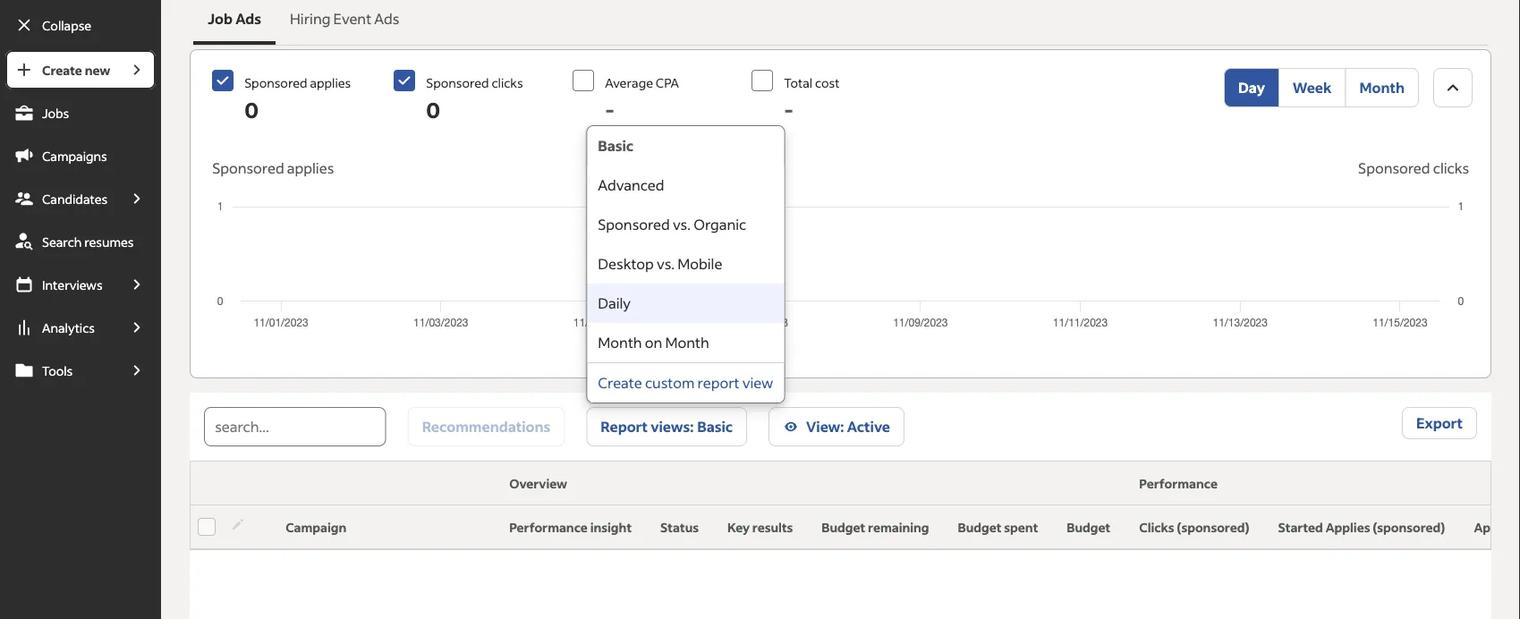 Task type: locate. For each thing, give the bounding box(es) containing it.
month inside button
[[1360, 78, 1405, 97]]

month left on
[[598, 333, 642, 352]]

vs. left organic
[[673, 215, 691, 234]]

0 horizontal spatial -
[[605, 95, 615, 123]]

(sponsored) left applies
[[1373, 519, 1445, 536]]

1 horizontal spatial ads
[[374, 9, 399, 28]]

1 horizontal spatial basic
[[697, 417, 733, 436]]

campaigns link
[[5, 136, 156, 175]]

menu bar containing create new
[[0, 50, 161, 619]]

1 0 from the left
[[244, 95, 259, 123]]

0 horizontal spatial basic
[[598, 136, 634, 155]]

-
[[605, 95, 615, 123], [784, 95, 794, 123]]

clicks (sponsored)
[[1139, 519, 1250, 536]]

sponsored inside sponsored clicks 0
[[426, 75, 489, 91]]

1 budget from the left
[[822, 519, 865, 536]]

create
[[42, 62, 82, 78], [598, 374, 642, 392]]

sponsored clicks
[[1358, 159, 1469, 177]]

create for create custom report view
[[598, 374, 642, 392]]

1 - from the left
[[605, 95, 615, 123]]

budget
[[822, 519, 865, 536], [958, 519, 1002, 536], [1067, 519, 1111, 536]]

vs.
[[673, 215, 691, 234], [657, 255, 675, 273]]

views:
[[651, 417, 694, 436]]

budget left spent
[[958, 519, 1002, 536]]

0 inside sponsored clicks 0
[[426, 95, 440, 123]]

report views: basic
[[601, 417, 733, 436]]

1 ads from the left
[[235, 9, 261, 28]]

- down total
[[784, 95, 794, 123]]

- down the average
[[605, 95, 615, 123]]

vs. inside menu item
[[673, 215, 691, 234]]

view: active button
[[769, 407, 905, 446]]

budget left remaining at the bottom of the page
[[822, 519, 865, 536]]

- for average cpa -
[[605, 95, 615, 123]]

1 vertical spatial clicks
[[1433, 159, 1469, 177]]

cpa
[[656, 75, 679, 91]]

budget spent
[[958, 519, 1038, 536]]

performance for performance insight
[[509, 519, 588, 536]]

tab list containing job ads
[[190, 0, 1492, 48]]

performance down "overview"
[[509, 519, 588, 536]]

desktop vs. mobile menu item
[[587, 244, 784, 284]]

sponsored for sponsored applies
[[212, 159, 284, 177]]

0 horizontal spatial month
[[598, 333, 642, 352]]

tab list
[[190, 0, 1492, 48]]

view:
[[806, 417, 844, 436]]

view
[[742, 374, 773, 392]]

sponsored applies
[[212, 159, 334, 177]]

0 vertical spatial clicks
[[492, 75, 523, 91]]

0 vertical spatial performance
[[1139, 476, 1218, 492]]

0 horizontal spatial 0
[[244, 95, 259, 123]]

hide chart image
[[1442, 77, 1464, 98]]

1 horizontal spatial create
[[598, 374, 642, 392]]

0 vertical spatial vs.
[[673, 215, 691, 234]]

performance up clicks (sponsored)
[[1139, 476, 1218, 492]]

- inside average cpa -
[[605, 95, 615, 123]]

basic up advanced
[[598, 136, 634, 155]]

1 horizontal spatial 0
[[426, 95, 440, 123]]

(sponsored) right the clicks
[[1177, 519, 1250, 536]]

key
[[727, 519, 750, 536]]

2 - from the left
[[784, 95, 794, 123]]

0 horizontal spatial performance
[[509, 519, 588, 536]]

(sponsored)
[[1177, 519, 1250, 536], [1373, 519, 1445, 536]]

2 0 from the left
[[426, 95, 440, 123]]

analytics link
[[5, 308, 118, 347]]

0 horizontal spatial (sponsored)
[[1177, 519, 1250, 536]]

sponsored
[[244, 75, 307, 91], [426, 75, 489, 91], [212, 159, 284, 177], [1358, 159, 1430, 177], [598, 215, 670, 234]]

clicks
[[492, 75, 523, 91], [1433, 159, 1469, 177]]

report
[[698, 374, 740, 392]]

applies
[[310, 75, 351, 91], [287, 159, 334, 177]]

None checkbox
[[212, 70, 234, 91], [394, 70, 415, 91], [573, 70, 594, 91], [212, 70, 234, 91], [394, 70, 415, 91], [573, 70, 594, 91]]

1 horizontal spatial performance
[[1139, 476, 1218, 492]]

0 horizontal spatial create
[[42, 62, 82, 78]]

budget right spent
[[1067, 519, 1111, 536]]

sponsored vs. organic
[[598, 215, 746, 234]]

report
[[601, 417, 648, 436]]

vs. inside menu item
[[657, 255, 675, 273]]

create left "new"
[[42, 62, 82, 78]]

sponsored inside menu item
[[598, 215, 670, 234]]

1 horizontal spatial (sponsored)
[[1373, 519, 1445, 536]]

create custom report view
[[598, 374, 773, 392]]

vs. for desktop
[[657, 255, 675, 273]]

1 vertical spatial performance
[[509, 519, 588, 536]]

sponsored inside sponsored applies 0
[[244, 75, 307, 91]]

create custom report view link
[[598, 374, 773, 392]]

collapse
[[42, 17, 91, 33]]

applies 
[[1474, 519, 1520, 536]]

hiring event ads button
[[276, 0, 414, 45]]

ads right job
[[235, 9, 261, 28]]

1 vertical spatial create
[[598, 374, 642, 392]]

None checkbox
[[752, 70, 773, 91]]

0 vertical spatial create
[[42, 62, 82, 78]]

1 horizontal spatial budget
[[958, 519, 1002, 536]]

1 horizontal spatial -
[[784, 95, 794, 123]]

month right on
[[665, 333, 709, 352]]

total cost -
[[784, 75, 840, 123]]

clicks inside sponsored clicks 0
[[492, 75, 523, 91]]

0 horizontal spatial applies
[[1326, 519, 1370, 536]]

1 horizontal spatial applies
[[1474, 519, 1519, 536]]

jobs link
[[5, 93, 156, 132]]

clicks
[[1139, 519, 1174, 536]]

0 horizontal spatial budget
[[822, 519, 865, 536]]

applies down hiring event ads button
[[310, 75, 351, 91]]

basic right "views:"
[[697, 417, 733, 436]]

2 horizontal spatial month
[[1360, 78, 1405, 97]]

0
[[244, 95, 259, 123], [426, 95, 440, 123]]

applies down sponsored applies 0
[[287, 159, 334, 177]]

month on month menu item
[[587, 323, 784, 362]]

2 applies from the left
[[1474, 519, 1519, 536]]

0 for sponsored clicks 0
[[426, 95, 440, 123]]

ads right the event
[[374, 9, 399, 28]]

month
[[1360, 78, 1405, 97], [598, 333, 642, 352], [665, 333, 709, 352]]

create up report
[[598, 374, 642, 392]]

resumes
[[84, 234, 134, 250]]

applies
[[1326, 519, 1370, 536], [1474, 519, 1519, 536]]

0 inside sponsored applies 0
[[244, 95, 259, 123]]

month right week
[[1360, 78, 1405, 97]]

ads inside job ads button
[[235, 9, 261, 28]]

custom
[[645, 374, 695, 392]]

interviews
[[42, 276, 103, 293]]

group
[[1224, 68, 1419, 107]]

1 horizontal spatial clicks
[[1433, 159, 1469, 177]]

day
[[1238, 78, 1265, 97]]

0 vertical spatial basic
[[598, 136, 634, 155]]

performance
[[1139, 476, 1218, 492], [509, 519, 588, 536]]

- inside total cost -
[[784, 95, 794, 123]]

menu bar
[[0, 50, 161, 619]]

total
[[784, 75, 813, 91]]

sponsored vs. organic menu item
[[587, 205, 784, 244]]

clicks for sponsored clicks
[[1433, 159, 1469, 177]]

2 ads from the left
[[374, 9, 399, 28]]

vs. left mobile
[[657, 255, 675, 273]]

status
[[660, 519, 699, 536]]

1 vertical spatial applies
[[287, 159, 334, 177]]

1 vertical spatial vs.
[[657, 255, 675, 273]]

overview
[[509, 476, 567, 492]]

desktop
[[598, 255, 654, 273]]

ads
[[235, 9, 261, 28], [374, 9, 399, 28]]

2 (sponsored) from the left
[[1373, 519, 1445, 536]]

1 vertical spatial basic
[[697, 417, 733, 436]]

2 horizontal spatial budget
[[1067, 519, 1111, 536]]

group containing day
[[1224, 68, 1419, 107]]

applies inside sponsored applies 0
[[310, 75, 351, 91]]

2 budget from the left
[[958, 519, 1002, 536]]

0 horizontal spatial ads
[[235, 9, 261, 28]]

0 vertical spatial applies
[[310, 75, 351, 91]]

0 horizontal spatial clicks
[[492, 75, 523, 91]]

vs. for sponsored
[[673, 215, 691, 234]]

week
[[1293, 78, 1332, 97]]

basic
[[598, 136, 634, 155], [697, 417, 733, 436]]



Task type: vqa. For each thing, say whether or not it's contained in the screenshot.
See what's new
no



Task type: describe. For each thing, give the bounding box(es) containing it.
average
[[605, 75, 653, 91]]

0 for sponsored applies 0
[[244, 95, 259, 123]]

active
[[847, 417, 890, 436]]

view: active
[[806, 417, 890, 436]]

job
[[208, 9, 233, 28]]

week button
[[1278, 68, 1346, 107]]

results
[[752, 519, 793, 536]]

day button
[[1224, 68, 1279, 107]]

job ads button
[[193, 0, 276, 45]]

tools
[[42, 362, 73, 378]]

collapse button
[[5, 5, 156, 45]]

analytics
[[42, 319, 95, 336]]

budget for budget remaining
[[822, 519, 865, 536]]

campaigns
[[42, 148, 107, 164]]

create new link
[[5, 50, 118, 89]]

sponsored for sponsored clicks
[[1358, 159, 1430, 177]]

candidates
[[42, 191, 108, 207]]

jobs
[[42, 105, 69, 121]]

1 applies from the left
[[1326, 519, 1370, 536]]

cost
[[815, 75, 840, 91]]

create new
[[42, 62, 110, 78]]

interviews link
[[5, 265, 118, 304]]

export
[[1416, 414, 1463, 432]]

sponsored for sponsored applies 0
[[244, 75, 307, 91]]

applies for sponsored applies
[[287, 159, 334, 177]]

started
[[1278, 519, 1323, 536]]

sponsored for sponsored vs. organic
[[598, 215, 670, 234]]

1 horizontal spatial month
[[665, 333, 709, 352]]

hiring
[[290, 9, 331, 28]]

3 budget from the left
[[1067, 519, 1111, 536]]

month button
[[1345, 68, 1419, 107]]

sponsored clicks 0
[[426, 75, 523, 123]]

job ads
[[208, 9, 261, 28]]

budget for budget spent
[[958, 519, 1002, 536]]

search
[[42, 234, 82, 250]]

daily
[[598, 294, 631, 312]]

campaign
[[286, 519, 347, 536]]

organic
[[694, 215, 746, 234]]

search... field
[[204, 407, 386, 446]]

clicks for sponsored clicks 0
[[492, 75, 523, 91]]

1 (sponsored) from the left
[[1177, 519, 1250, 536]]

started applies (sponsored)
[[1278, 519, 1445, 536]]

budget remaining
[[822, 519, 929, 536]]

tools link
[[5, 351, 118, 390]]

search resumes link
[[5, 222, 156, 261]]

performance for performance
[[1139, 476, 1218, 492]]

create for create new
[[42, 62, 82, 78]]

applies for sponsored applies 0
[[310, 75, 351, 91]]

on
[[645, 333, 662, 352]]

new
[[85, 62, 110, 78]]

candidates link
[[5, 179, 118, 218]]

remaining
[[868, 519, 929, 536]]

insight
[[590, 519, 632, 536]]

daily menu item
[[587, 284, 784, 323]]

sponsored applies 0
[[244, 75, 351, 123]]

export button
[[1402, 407, 1477, 439]]

desktop vs. mobile
[[598, 255, 722, 273]]

hiring event ads
[[290, 9, 399, 28]]

month for month
[[1360, 78, 1405, 97]]

average cpa -
[[605, 75, 679, 123]]

performance insight
[[509, 519, 632, 536]]

month on month
[[598, 333, 709, 352]]

search resumes
[[42, 234, 134, 250]]

- for total cost -
[[784, 95, 794, 123]]

advanced menu item
[[587, 166, 784, 205]]

advanced
[[598, 176, 664, 194]]

mobile
[[678, 255, 722, 273]]

event
[[333, 9, 371, 28]]

sponsored for sponsored clicks 0
[[426, 75, 489, 91]]

key results
[[727, 519, 793, 536]]

ads inside hiring event ads button
[[374, 9, 399, 28]]

month for month on month
[[598, 333, 642, 352]]

spent
[[1004, 519, 1038, 536]]

edit image
[[230, 516, 246, 532]]



